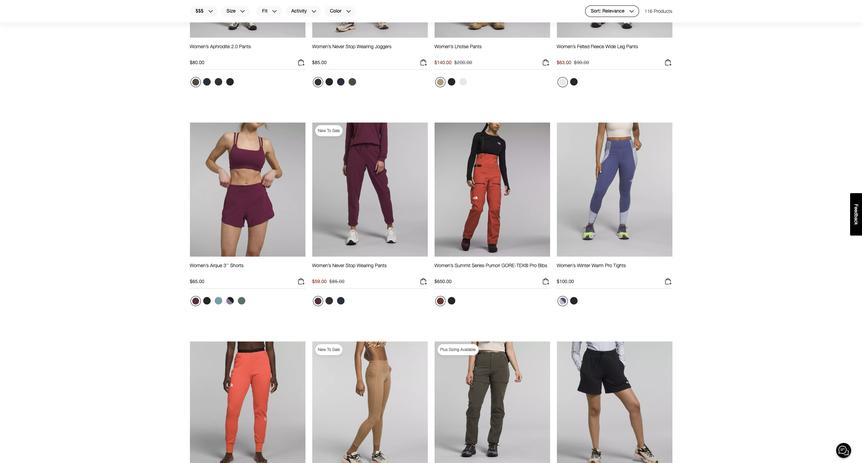 Task type: describe. For each thing, give the bounding box(es) containing it.
women's arque 3'' shorts image
[[190, 122, 306, 257]]

116 products status
[[645, 5, 673, 17]]

women's bridgeway zip-off pants image
[[435, 342, 550, 464]]

Boysenberry radio
[[191, 297, 201, 307]]

tnf black image for $100.00
[[570, 298, 578, 305]]

women's never stop wearing pants
[[312, 263, 387, 269]]

bibs
[[538, 263, 548, 269]]

wearing for joggers
[[357, 44, 374, 49]]

to for women's never stop wearing pants image
[[327, 128, 331, 133]]

women's aphrodite 2.0 pants button
[[190, 44, 251, 56]]

winter
[[577, 263, 591, 269]]

$choose color$ option group for women's never stop wearing pants
[[312, 296, 347, 309]]

plus sizing available
[[440, 348, 476, 353]]

boysenberry image for women's arque 3'' shorts
[[192, 298, 199, 305]]

tnf black radio for women's winter warm pro tights
[[569, 296, 580, 307]]

$choose color$ option group for women's summit series pumori gore-tex® pro bibs
[[435, 296, 458, 309]]

available
[[461, 348, 476, 353]]

fit
[[262, 8, 268, 14]]

$140.00
[[435, 60, 452, 65]]

women's felted fleece 7'' shorts image
[[557, 342, 673, 464]]

women's for women's lhotse pants
[[435, 44, 454, 49]]

1 horizontal spatial gardenia white radio
[[558, 77, 568, 87]]

tex®
[[517, 263, 529, 269]]

dark sage image
[[238, 298, 245, 305]]

1 horizontal spatial asphalt grey radio
[[313, 77, 323, 87]]

women's lhotse pants
[[435, 44, 482, 49]]

$650.00
[[435, 279, 452, 285]]

2.0
[[231, 44, 238, 49]]

color button
[[324, 5, 356, 17]]

1 summit navy radio from the left
[[201, 77, 212, 87]]

tnf black image for women's felted fleece wide leg pants
[[570, 78, 578, 86]]

Khaki Stone radio
[[435, 77, 446, 87]]

new taupe green image
[[349, 78, 356, 86]]

$80.00
[[190, 60, 204, 65]]

cave blue/dusty periwinkle image
[[560, 298, 566, 305]]

Reef Waters Wild Daisy Print radio
[[213, 296, 224, 307]]

gardenia white image
[[460, 78, 467, 86]]

women's felted fleece wide leg pants button
[[557, 44, 638, 56]]

never for women's never stop wearing joggers
[[333, 44, 345, 49]]

arque
[[210, 263, 222, 269]]

women's summit series pumori gore-tex® pro bibs image
[[435, 122, 550, 257]]

women's never stop wearing joggers
[[312, 44, 392, 49]]

women's for women's summit series pumori gore-tex® pro bibs
[[435, 263, 454, 269]]

tnf black image for women's lhotse pants
[[448, 78, 455, 86]]

$choose color$ option group for women's felted fleece wide leg pants
[[557, 77, 580, 90]]

Auburn Glaze radio
[[435, 297, 446, 307]]

$200.00
[[455, 60, 473, 65]]

women's winter warm pro tights button
[[557, 263, 626, 275]]

women's summit series pumori gore-tex® pro bibs
[[435, 263, 548, 269]]

khaki stone image
[[437, 79, 444, 86]]

TNF Black Iwd Print radio
[[225, 296, 235, 307]]

Boysenberry radio
[[313, 297, 323, 307]]

women's for women's winter warm pro tights
[[557, 263, 576, 269]]

aphrodite
[[210, 44, 230, 49]]

$63.00
[[557, 60, 572, 65]]

f e e d b a c k
[[854, 204, 860, 225]]

pumori
[[486, 263, 501, 269]]

new for women's never stop wearing pants image
[[318, 128, 326, 133]]

$85.00 button
[[312, 59, 428, 70]]

116
[[645, 8, 653, 14]]

women's dune sky pocket tights image
[[312, 342, 428, 464]]

tights
[[614, 263, 626, 269]]

women's aphrodite 2.0 pants image
[[190, 0, 306, 38]]

$90.00
[[574, 60, 590, 65]]

warm
[[592, 263, 604, 269]]

d
[[854, 212, 860, 215]]

$choose color$ option group for women's aphrodite 2.0 pants
[[190, 77, 236, 90]]

women's never stop wearing joggers image
[[312, 0, 428, 38]]

women's summit series pumori gore-tex® pro bibs button
[[435, 263, 548, 275]]

tnf black image for women's arque 3'' shorts
[[203, 298, 211, 305]]

wearing for pants
[[357, 263, 374, 269]]

tnf black image right summit navy image
[[226, 78, 234, 86]]

joggers
[[375, 44, 392, 49]]

sort: relevance button
[[585, 5, 640, 17]]

women's for women's felted fleece wide leg pants
[[557, 44, 576, 49]]

sale for women's dune sky pocket tights image
[[332, 348, 340, 353]]

activity
[[291, 8, 307, 14]]

series
[[472, 263, 485, 269]]

$$$
[[196, 8, 204, 14]]

tnf black image for $85.00
[[326, 78, 333, 86]]

0 horizontal spatial asphalt grey image
[[215, 78, 222, 86]]

sort:
[[591, 8, 601, 14]]

products
[[654, 8, 673, 14]]

tnf black radio for lhotse
[[446, 77, 457, 87]]

a
[[854, 218, 860, 220]]



Task type: vqa. For each thing, say whether or not it's contained in the screenshot.
Joggers
yes



Task type: locate. For each thing, give the bounding box(es) containing it.
1 horizontal spatial tnf black image
[[570, 298, 578, 305]]

1 horizontal spatial boysenberry image
[[315, 298, 321, 305]]

wearing inside women's never stop wearing joggers button
[[357, 44, 374, 49]]

tnf black image right khaki stone "image"
[[448, 78, 455, 86]]

new to sale for women's never stop wearing pants image
[[318, 128, 340, 133]]

never for women's never stop wearing pants
[[333, 263, 345, 269]]

stop for joggers
[[346, 44, 356, 49]]

Cave Blue/Dusty Periwinkle radio
[[558, 297, 568, 307]]

pro left the bibs
[[530, 263, 537, 269]]

tnf black image
[[326, 78, 333, 86], [570, 298, 578, 305]]

0 horizontal spatial asphalt grey radio
[[213, 77, 224, 87]]

e up d
[[854, 207, 860, 210]]

1 e from the top
[[854, 207, 860, 210]]

tnf black radio right auburn glaze image
[[446, 296, 457, 307]]

tnf black radio for felted
[[569, 77, 580, 87]]

1 horizontal spatial summit navy radio
[[335, 77, 346, 87]]

activity button
[[286, 5, 322, 17]]

1 wearing from the top
[[357, 44, 374, 49]]

0 vertical spatial tnf black image
[[326, 78, 333, 86]]

women's for women's never stop wearing joggers
[[312, 44, 331, 49]]

women's never stop wearing pants button
[[312, 263, 387, 275]]

f
[[854, 204, 860, 207]]

2 wearing from the top
[[357, 263, 374, 269]]

$650.00 button
[[435, 278, 550, 289]]

tnf black image right cave blue/dusty periwinkle 'option'
[[570, 298, 578, 305]]

116 products
[[645, 8, 673, 14]]

women's inside women's never stop wearing joggers button
[[312, 44, 331, 49]]

tnf black radio left summit navy icon on the left of page
[[324, 77, 335, 87]]

1 sale from the top
[[332, 128, 340, 133]]

sale
[[332, 128, 340, 133], [332, 348, 340, 353]]

0 vertical spatial never
[[333, 44, 345, 49]]

sort: relevance
[[591, 8, 625, 14]]

tnf black image left summit navy icon on the left of page
[[326, 78, 333, 86]]

2 horizontal spatial tnf black radio
[[569, 77, 580, 87]]

tnf black image right gardenia white image
[[570, 78, 578, 86]]

1 vertical spatial $85.00
[[330, 279, 345, 285]]

tnf black radio right summit navy image
[[225, 77, 235, 87]]

$85.00
[[312, 60, 327, 65], [330, 279, 345, 285]]

women's arque 3'' shorts
[[190, 263, 244, 269]]

women's winter warm pro tights
[[557, 263, 626, 269]]

Dark Sage radio
[[236, 296, 247, 307]]

$choose color$ option group for women's lhotse pants
[[435, 77, 469, 90]]

asphalt grey image
[[326, 298, 333, 305]]

asphalt grey image right summit navy image
[[215, 78, 222, 86]]

$65.00
[[190, 279, 204, 285]]

2 to from the top
[[327, 348, 331, 353]]

to for women's dune sky pocket tights image
[[327, 348, 331, 353]]

1 new to sale from the top
[[318, 128, 340, 133]]

women's felted fleece wide leg pants image
[[557, 0, 673, 38]]

summit navy image
[[203, 78, 211, 86]]

summit
[[455, 263, 471, 269]]

Gardenia White radio
[[458, 77, 469, 87], [558, 77, 568, 87]]

stop for pants
[[346, 263, 356, 269]]

2 boysenberry image from the left
[[315, 298, 321, 305]]

women's lhotse pants button
[[435, 44, 482, 56]]

stop
[[346, 44, 356, 49], [346, 263, 356, 269]]

Asphalt Grey radio
[[324, 296, 335, 307]]

e up b
[[854, 210, 860, 212]]

new taupe green image
[[192, 79, 199, 86]]

new for women's dune sky pocket tights image
[[318, 348, 326, 353]]

2 e from the top
[[854, 210, 860, 212]]

women's felted fleece wide leg pants
[[557, 44, 638, 49]]

$85.00 inside dropdown button
[[312, 60, 327, 65]]

1 new from the top
[[318, 128, 326, 133]]

3 tnf black radio from the left
[[569, 77, 580, 87]]

asphalt grey radio right summit navy image
[[213, 77, 224, 87]]

color
[[330, 8, 342, 14]]

$$$ button
[[190, 5, 218, 17]]

Summit Navy Tropical Paintbrush Print radio
[[335, 296, 346, 307]]

tnf black iwd print image
[[226, 298, 234, 305]]

$100.00
[[557, 279, 574, 285]]

tnf black radio for women's summit series pumori gore-tex® pro bibs
[[446, 296, 457, 307]]

1 vertical spatial to
[[327, 348, 331, 353]]

fit button
[[256, 5, 283, 17]]

$choose color$ option group for women's never stop wearing joggers
[[312, 77, 359, 90]]

tnf black image right boysenberry option
[[203, 298, 211, 305]]

tnf black radio right khaki stone "image"
[[446, 77, 457, 87]]

women's for women's aphrodite 2.0 pants
[[190, 44, 209, 49]]

1 vertical spatial tnf black image
[[570, 298, 578, 305]]

pants
[[239, 44, 251, 49], [470, 44, 482, 49], [627, 44, 638, 49], [375, 263, 387, 269]]

tnf black radio for never
[[324, 77, 335, 87]]

women's never stop wearing pants image
[[312, 122, 428, 257]]

to
[[327, 128, 331, 133], [327, 348, 331, 353]]

2 tnf black radio from the left
[[446, 77, 457, 87]]

never inside "women's never stop wearing pants" button
[[333, 263, 345, 269]]

never inside women's never stop wearing joggers button
[[333, 44, 345, 49]]

1 horizontal spatial asphalt grey image
[[315, 79, 321, 86]]

women's inside women's winter warm pro tights button
[[557, 263, 576, 269]]

pro
[[530, 263, 537, 269], [605, 263, 612, 269]]

0 horizontal spatial boysenberry image
[[192, 298, 199, 305]]

lhotse
[[455, 44, 469, 49]]

reef waters wild daisy print image
[[215, 298, 222, 305]]

0 vertical spatial to
[[327, 128, 331, 133]]

gardenia white radio down '$200.00'
[[458, 77, 469, 87]]

New Taupe Green radio
[[347, 77, 358, 87]]

$100.00 button
[[557, 278, 673, 289]]

summit navy radio left new taupe green image
[[335, 77, 346, 87]]

3''
[[224, 263, 229, 269]]

0 horizontal spatial tnf black radio
[[324, 77, 335, 87]]

women's for women's never stop wearing pants
[[312, 263, 331, 269]]

women's arque 3'' shorts button
[[190, 263, 244, 275]]

1 vertical spatial wearing
[[357, 263, 374, 269]]

2 pro from the left
[[605, 263, 612, 269]]

1 pro from the left
[[530, 263, 537, 269]]

tnf black radio right boysenberry option
[[201, 296, 212, 307]]

asphalt grey radio left summit navy icon on the left of page
[[313, 77, 323, 87]]

1 tnf black radio from the left
[[324, 77, 335, 87]]

women's never stop wearing joggers button
[[312, 44, 392, 56]]

e
[[854, 207, 860, 210], [854, 210, 860, 212]]

1 horizontal spatial pro
[[605, 263, 612, 269]]

2 stop from the top
[[346, 263, 356, 269]]

2 never from the top
[[333, 263, 345, 269]]

leg
[[618, 44, 625, 49]]

women's for women's arque 3'' shorts
[[190, 263, 209, 269]]

0 horizontal spatial pro
[[530, 263, 537, 269]]

boysenberry image
[[192, 298, 199, 305], [315, 298, 321, 305]]

asphalt grey image
[[215, 78, 222, 86], [315, 79, 321, 86]]

new to sale for women's dune sky pocket tights image
[[318, 348, 340, 353]]

tnf black radio right cave blue/dusty periwinkle 'option'
[[569, 296, 580, 307]]

women's inside "women's never stop wearing pants" button
[[312, 263, 331, 269]]

sale for women's never stop wearing pants image
[[332, 128, 340, 133]]

sizing
[[449, 348, 460, 353]]

wide
[[606, 44, 616, 49]]

boysenberry image inside radio
[[315, 298, 321, 305]]

TNF Black radio
[[225, 77, 235, 87], [201, 296, 212, 307], [446, 296, 457, 307], [569, 296, 580, 307]]

gardenia white image
[[560, 79, 566, 86]]

f e e d b a c k button
[[851, 193, 863, 236]]

Asphalt Grey radio
[[213, 77, 224, 87], [313, 77, 323, 87]]

felted
[[577, 44, 590, 49]]

1 vertical spatial new
[[318, 348, 326, 353]]

gore-
[[502, 263, 517, 269]]

boysenberry image for women's never stop wearing pants
[[315, 298, 321, 305]]

summit navy tropical paintbrush print image
[[337, 298, 345, 305]]

0 vertical spatial stop
[[346, 44, 356, 49]]

0 horizontal spatial tnf black image
[[326, 78, 333, 86]]

women's summit series futurefleece™ pants image
[[190, 342, 306, 464]]

TNF Black radio
[[324, 77, 335, 87], [446, 77, 457, 87], [569, 77, 580, 87]]

summit navy radio right new taupe green icon
[[201, 77, 212, 87]]

b
[[854, 215, 860, 218]]

women's winter warm pro tights image
[[557, 122, 673, 257]]

1 to from the top
[[327, 128, 331, 133]]

boysenberry image left asphalt grey image
[[315, 298, 321, 305]]

1 vertical spatial sale
[[332, 348, 340, 353]]

1 stop from the top
[[346, 44, 356, 49]]

0 vertical spatial wearing
[[357, 44, 374, 49]]

boysenberry image down $65.00
[[192, 298, 199, 305]]

0 vertical spatial sale
[[332, 128, 340, 133]]

Summit Navy radio
[[201, 77, 212, 87], [335, 77, 346, 87]]

1 horizontal spatial tnf black radio
[[446, 77, 457, 87]]

women's lhotse pants image
[[435, 0, 550, 38]]

tnf black image right auburn glaze image
[[448, 298, 455, 305]]

pro right warm
[[605, 263, 612, 269]]

2 summit navy radio from the left
[[335, 77, 346, 87]]

$59.00
[[312, 279, 327, 285]]

boysenberry image inside option
[[192, 298, 199, 305]]

women's inside women's felted fleece wide leg pants button
[[557, 44, 576, 49]]

2 new from the top
[[318, 348, 326, 353]]

gardenia white radio down $63.00
[[558, 77, 568, 87]]

new to sale
[[318, 128, 340, 133], [318, 348, 340, 353]]

tnf black radio right gardenia white image
[[569, 77, 580, 87]]

tnf black radio for women's arque 3'' shorts
[[201, 296, 212, 307]]

$choose color$ option group for women's arque 3'' shorts
[[190, 296, 248, 309]]

1 never from the top
[[333, 44, 345, 49]]

0 horizontal spatial summit navy radio
[[201, 77, 212, 87]]

fleece
[[591, 44, 605, 49]]

asphalt grey image left summit navy icon on the left of page
[[315, 79, 321, 86]]

new
[[318, 128, 326, 133], [318, 348, 326, 353]]

wearing inside "women's never stop wearing pants" button
[[357, 263, 374, 269]]

size button
[[221, 5, 250, 17]]

2 new to sale from the top
[[318, 348, 340, 353]]

tnf black image
[[226, 78, 234, 86], [448, 78, 455, 86], [570, 78, 578, 86], [203, 298, 211, 305], [448, 298, 455, 305]]

never
[[333, 44, 345, 49], [333, 263, 345, 269]]

1 vertical spatial new to sale
[[318, 348, 340, 353]]

wearing
[[357, 44, 374, 49], [357, 263, 374, 269]]

1 boysenberry image from the left
[[192, 298, 199, 305]]

0 vertical spatial new
[[318, 128, 326, 133]]

$choose color$ option group for women's winter warm pro tights
[[557, 296, 580, 309]]

$80.00 button
[[190, 59, 306, 70]]

1 vertical spatial stop
[[346, 263, 356, 269]]

women's
[[190, 44, 209, 49], [312, 44, 331, 49], [435, 44, 454, 49], [557, 44, 576, 49], [190, 263, 209, 269], [312, 263, 331, 269], [435, 263, 454, 269], [557, 263, 576, 269]]

women's aphrodite 2.0 pants
[[190, 44, 251, 49]]

tnf black image for women's summit series pumori gore-tex® pro bibs
[[448, 298, 455, 305]]

c
[[854, 220, 860, 223]]

relevance
[[603, 8, 625, 14]]

auburn glaze image
[[437, 298, 444, 305]]

0 vertical spatial new to sale
[[318, 128, 340, 133]]

0 horizontal spatial gardenia white radio
[[458, 77, 469, 87]]

2 sale from the top
[[332, 348, 340, 353]]

women's inside women's summit series pumori gore-tex® pro bibs button
[[435, 263, 454, 269]]

size
[[227, 8, 236, 14]]

women's inside women's arque 3'' shorts button
[[190, 263, 209, 269]]

summit navy image
[[337, 78, 345, 86]]

plus
[[440, 348, 448, 353]]

0 vertical spatial $85.00
[[312, 60, 327, 65]]

New Taupe Green radio
[[191, 77, 201, 87]]

shorts
[[230, 263, 244, 269]]

$65.00 button
[[190, 278, 306, 289]]

$choose color$ option group
[[190, 77, 236, 90], [312, 77, 359, 90], [435, 77, 469, 90], [557, 77, 580, 90], [190, 296, 248, 309], [312, 296, 347, 309], [435, 296, 458, 309], [557, 296, 580, 309]]

1 horizontal spatial $85.00
[[330, 279, 345, 285]]

1 vertical spatial never
[[333, 263, 345, 269]]

0 horizontal spatial $85.00
[[312, 60, 327, 65]]

k
[[854, 223, 860, 225]]



